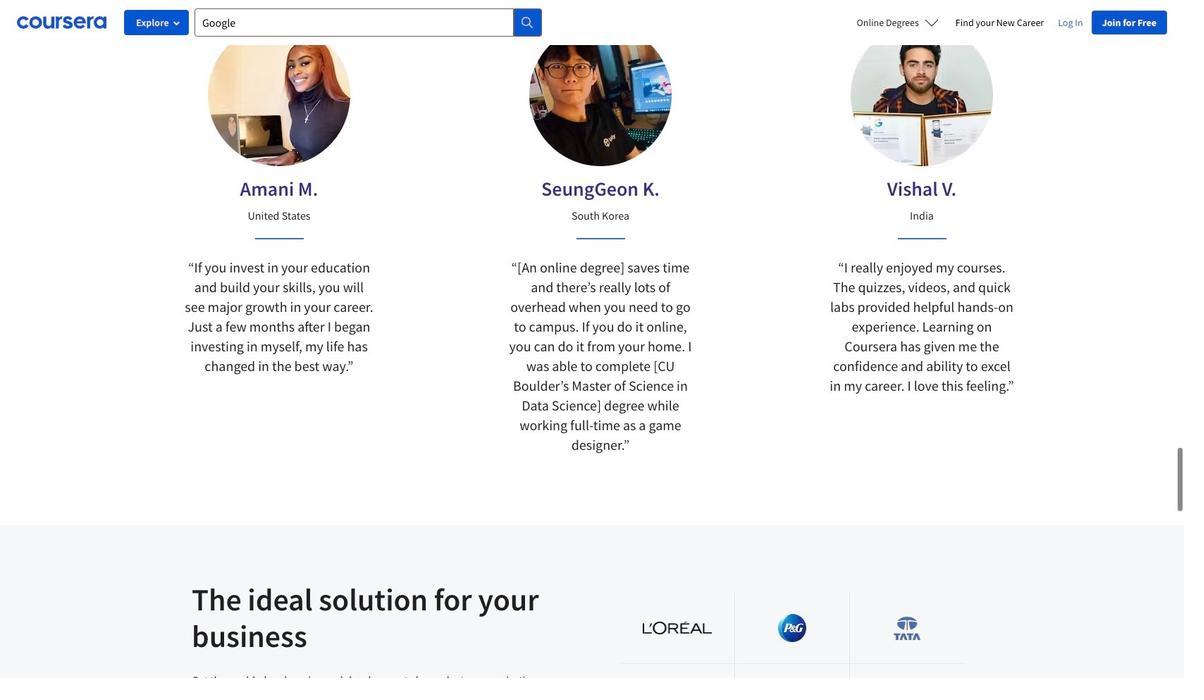 Task type: locate. For each thing, give the bounding box(es) containing it.
l'oreal logo image
[[643, 623, 712, 635]]

procter & gamble logo image
[[778, 615, 806, 643]]

None search field
[[195, 8, 542, 37]]

What do you want to learn? text field
[[195, 8, 514, 37]]



Task type: describe. For each thing, give the bounding box(es) containing it.
coursera image
[[17, 11, 106, 34]]

tata communications logo image
[[893, 616, 921, 642]]



Task type: vqa. For each thing, say whether or not it's contained in the screenshot.
Group to the middle
no



